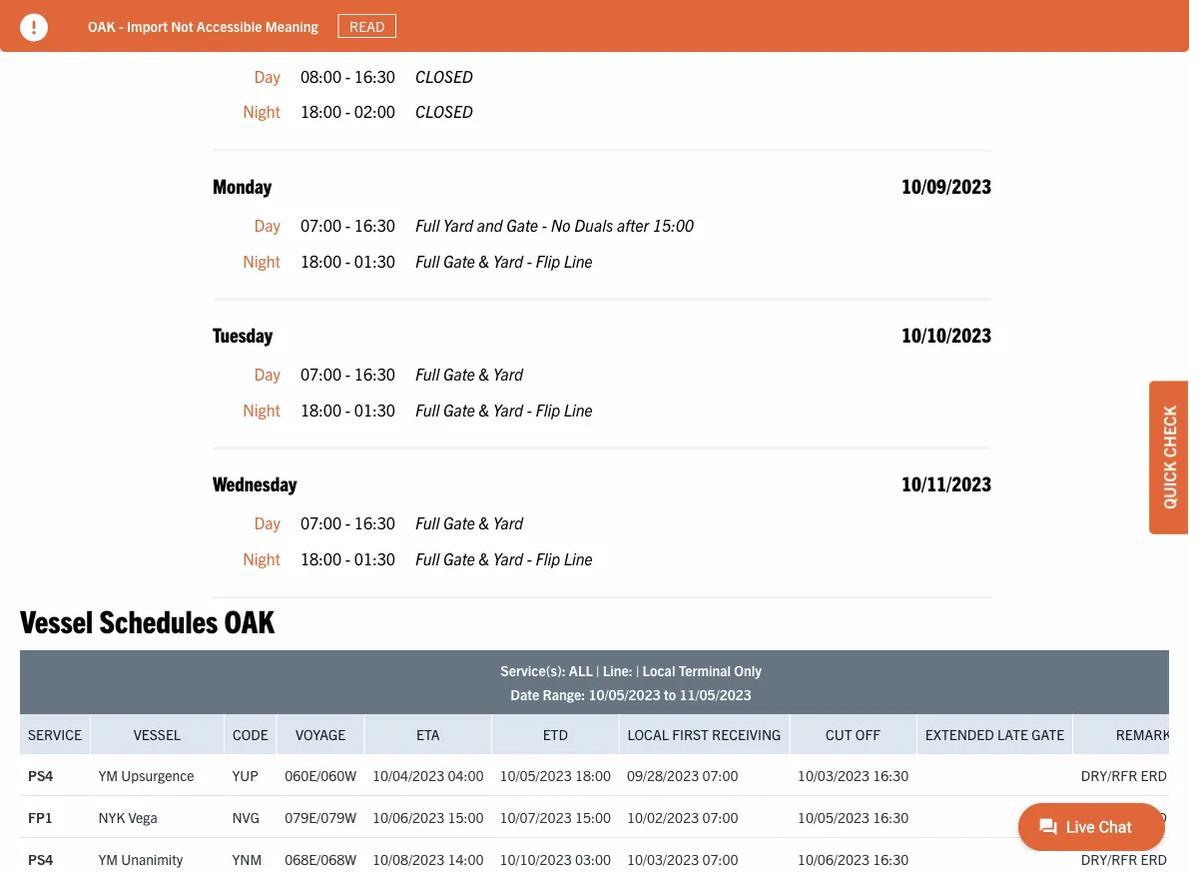 Task type: describe. For each thing, give the bounding box(es) containing it.
all
[[569, 661, 593, 679]]

01:30 for monday
[[354, 250, 396, 270]]

ym for ym unanimity
[[98, 849, 118, 867]]

range:
[[543, 685, 586, 702]]

only
[[734, 661, 762, 679]]

ps4 for ym upsurgence
[[28, 765, 53, 783]]

0 vertical spatial oak
[[88, 17, 116, 35]]

1 | from the left
[[596, 661, 600, 679]]

068e/068w
[[285, 849, 357, 867]]

dry/rfr for 10/06/2023 16:30
[[1081, 849, 1138, 867]]

18:00 for wednesday
[[301, 548, 342, 568]]

10/ for 10/06/2023 16:30
[[1171, 849, 1190, 867]]

10/ for 10/05/2023 16:30
[[1171, 807, 1190, 825]]

service(s): all | line: | local terminal only date range: 10/05/2023 to 11/05/2023
[[501, 661, 762, 702]]

10/06/2023 for 10/06/2023 16:30
[[798, 849, 870, 867]]

10/10/2023 for 10/10/2023 03:00
[[500, 849, 572, 867]]

full gate & yard - flip line for tuesday
[[416, 399, 593, 419]]

9/2
[[1171, 765, 1190, 783]]

4 & from the top
[[479, 513, 490, 533]]

14:00
[[448, 849, 484, 867]]

060e/060w
[[285, 765, 357, 783]]

day for sunday
[[254, 66, 281, 86]]

10/06/2023 16:30
[[798, 849, 909, 867]]

read
[[350, 17, 385, 35]]

not
[[171, 17, 193, 35]]

ps4 for ym unanimity
[[28, 849, 53, 867]]

fp1
[[28, 807, 53, 825]]

night for sunday
[[243, 101, 281, 121]]

nvg
[[232, 807, 260, 825]]

day for tuesday
[[254, 364, 281, 384]]

01:30 for wednesday
[[354, 548, 396, 568]]

1 full from the top
[[416, 215, 440, 235]]

off
[[856, 724, 881, 742]]

full gate & yard for tuesday
[[416, 364, 523, 384]]

10/05/2023 16:30
[[798, 807, 909, 825]]

04:00
[[448, 765, 484, 783]]

and
[[477, 215, 503, 235]]

erd for 10/03/2023 16:30
[[1141, 765, 1168, 783]]

flip for tuesday
[[536, 399, 560, 419]]

2 horizontal spatial 15:00
[[653, 215, 694, 235]]

oak - import not accessible meaning
[[88, 17, 318, 35]]

2 & from the top
[[479, 364, 490, 384]]

10/06/2023 for 10/06/2023 15:00
[[373, 807, 445, 825]]

remark
[[1116, 724, 1172, 742]]

etd
[[543, 724, 568, 742]]

day for monday
[[254, 215, 281, 235]]

08:00 - 16:30
[[301, 66, 396, 86]]

erd for 10/06/2023 16:30
[[1141, 849, 1168, 867]]

10/08/2023 for 10/08/2023 14:00
[[373, 849, 445, 867]]

full yard and gate - no duals after 15:00
[[416, 215, 694, 235]]

full gate & yard for wednesday
[[416, 513, 523, 533]]

3 full from the top
[[416, 364, 440, 384]]

10/03/2023 for 10/03/2023 16:30
[[798, 765, 870, 783]]

no
[[551, 215, 571, 235]]

10/02/2023
[[627, 807, 699, 825]]

sunday
[[213, 24, 268, 49]]

extended
[[926, 724, 995, 742]]

quick
[[1160, 461, 1180, 509]]

quick check
[[1160, 406, 1180, 509]]

10/04/2023 04:00
[[373, 765, 484, 783]]

11/05/2023
[[680, 685, 752, 702]]

vega
[[128, 807, 157, 825]]

late
[[998, 724, 1029, 742]]

10/07/2023 15:00
[[500, 807, 611, 825]]

closed for 16:30
[[416, 66, 473, 86]]

cut off
[[826, 724, 881, 742]]

02:00
[[354, 101, 396, 121]]

10/03/2023 for 10/03/2023 07:00
[[627, 849, 699, 867]]

import
[[127, 17, 168, 35]]

10/05/2023 for 10/05/2023 18:00
[[500, 765, 572, 783]]

6 full from the top
[[416, 548, 440, 568]]

dry/rfr erd 9/2
[[1081, 765, 1190, 783]]

10/11/2023
[[902, 471, 992, 496]]

terminal
[[679, 661, 731, 679]]

check
[[1160, 406, 1180, 458]]

ym unanimity
[[98, 849, 183, 867]]

nyk
[[98, 807, 125, 825]]

dry/rfr for 10/03/2023 16:30
[[1081, 765, 1138, 783]]

10/03/2023 16:30
[[798, 765, 909, 783]]

extended late gate
[[926, 724, 1065, 742]]

date
[[511, 685, 540, 702]]

10/06/2023 15:00
[[373, 807, 484, 825]]

line for monday
[[564, 250, 593, 270]]

vessel for vessel
[[134, 724, 181, 742]]

15:00 for 10/06/2023 15:00
[[448, 807, 484, 825]]

18:00 - 01:30 for monday
[[301, 250, 396, 270]]

18:00 for tuesday
[[301, 399, 342, 419]]

to
[[664, 685, 676, 702]]

tuesday
[[213, 322, 273, 347]]

closed for 02:00
[[416, 101, 473, 121]]

voyage
[[296, 724, 346, 742]]

18:00 - 01:30 for wednesday
[[301, 548, 396, 568]]

after
[[617, 215, 649, 235]]

day for wednesday
[[254, 513, 281, 533]]

flip for monday
[[536, 250, 560, 270]]

dry/rfr for 10/05/2023 16:30
[[1081, 807, 1138, 825]]

quick check link
[[1150, 381, 1190, 534]]

10/08/2023 for 10/08/2023
[[902, 24, 992, 49]]

nyk vega
[[98, 807, 157, 825]]

01:30 for tuesday
[[354, 399, 396, 419]]

night for tuesday
[[243, 399, 281, 419]]



Task type: vqa. For each thing, say whether or not it's contained in the screenshot.


Task type: locate. For each thing, give the bounding box(es) containing it.
0 horizontal spatial 10/10/2023
[[500, 849, 572, 867]]

2 ym from the top
[[98, 849, 118, 867]]

full
[[416, 215, 440, 235], [416, 250, 440, 270], [416, 364, 440, 384], [416, 399, 440, 419], [416, 513, 440, 533], [416, 548, 440, 568]]

1 ps4 from the top
[[28, 765, 53, 783]]

2 18:00 - 01:30 from the top
[[301, 399, 396, 419]]

3 line from the top
[[564, 548, 593, 568]]

10/03/2023 down 10/02/2023
[[627, 849, 699, 867]]

18:00 - 01:30
[[301, 250, 396, 270], [301, 399, 396, 419], [301, 548, 396, 568]]

1 vertical spatial 07:00 - 16:30
[[301, 364, 396, 384]]

line for tuesday
[[564, 399, 593, 419]]

-
[[119, 17, 124, 35], [345, 66, 351, 86], [345, 101, 351, 121], [345, 215, 351, 235], [542, 215, 547, 235], [345, 250, 351, 270], [527, 250, 532, 270], [345, 364, 351, 384], [345, 399, 351, 419], [527, 399, 532, 419], [345, 513, 351, 533], [345, 548, 351, 568], [527, 548, 532, 568]]

3 flip from the top
[[536, 548, 560, 568]]

ynm
[[232, 849, 262, 867]]

2 dry/rfr from the top
[[1081, 807, 1138, 825]]

1 vertical spatial ps4
[[28, 849, 53, 867]]

accessible
[[197, 17, 262, 35]]

18:00 - 01:30 for tuesday
[[301, 399, 396, 419]]

1 horizontal spatial oak
[[224, 600, 275, 639]]

schedules
[[99, 600, 218, 639]]

service
[[28, 724, 82, 742]]

3 day from the top
[[254, 364, 281, 384]]

09/28/2023
[[627, 765, 699, 783]]

1 vertical spatial local
[[628, 724, 669, 742]]

4 full from the top
[[416, 399, 440, 419]]

1 vertical spatial oak
[[224, 600, 275, 639]]

3 07:00 - 16:30 from the top
[[301, 513, 396, 533]]

night for monday
[[243, 250, 281, 270]]

0 vertical spatial full gate & yard - flip line
[[416, 250, 593, 270]]

local inside "service(s): all | line: | local terminal only date range: 10/05/2023 to 11/05/2023"
[[643, 661, 676, 679]]

day down tuesday
[[254, 364, 281, 384]]

2 ps4 from the top
[[28, 849, 53, 867]]

read link
[[338, 14, 397, 38]]

10/05/2023 18:00
[[500, 765, 611, 783]]

ps4
[[28, 765, 53, 783], [28, 849, 53, 867]]

1 vertical spatial 10/
[[1171, 849, 1190, 867]]

1 horizontal spatial 10/10/2023
[[902, 322, 992, 347]]

2 closed from the top
[[416, 101, 473, 121]]

night
[[243, 101, 281, 121], [243, 250, 281, 270], [243, 399, 281, 419], [243, 548, 281, 568]]

07:00 - 16:30 for monday
[[301, 215, 396, 235]]

night for wednesday
[[243, 548, 281, 568]]

oak
[[88, 17, 116, 35], [224, 600, 275, 639]]

& for tuesday
[[479, 399, 490, 419]]

0 horizontal spatial 10/05/2023
[[500, 765, 572, 783]]

1 vertical spatial 18:00 - 01:30
[[301, 399, 396, 419]]

1 vertical spatial erd
[[1141, 807, 1168, 825]]

3 erd from the top
[[1141, 849, 1168, 867]]

1 closed from the top
[[416, 66, 473, 86]]

2 vertical spatial 18:00 - 01:30
[[301, 548, 396, 568]]

1 dry/rfr erd 10/ from the top
[[1081, 807, 1190, 825]]

18:00 for monday
[[301, 250, 342, 270]]

10/02/2023 07:00
[[627, 807, 739, 825]]

15:00 up 03:00
[[575, 807, 611, 825]]

vessel for vessel schedules oak
[[20, 600, 93, 639]]

0 horizontal spatial 10/06/2023
[[373, 807, 445, 825]]

2 dry/rfr erd 10/ from the top
[[1081, 849, 1190, 867]]

oak left 'import'
[[88, 17, 116, 35]]

0 vertical spatial erd
[[1141, 765, 1168, 783]]

| right line:
[[636, 661, 640, 679]]

0 horizontal spatial 10/03/2023
[[627, 849, 699, 867]]

10/10/2023 for 10/10/2023
[[902, 322, 992, 347]]

service(s):
[[501, 661, 566, 679]]

2 erd from the top
[[1141, 807, 1168, 825]]

18:00 for sunday
[[301, 101, 342, 121]]

0 vertical spatial ym
[[98, 765, 118, 783]]

0 vertical spatial dry/rfr erd 10/
[[1081, 807, 1190, 825]]

2 day from the top
[[254, 215, 281, 235]]

10/06/2023 down "10/05/2023 16:30"
[[798, 849, 870, 867]]

10/08/2023
[[902, 24, 992, 49], [373, 849, 445, 867]]

1 vertical spatial 10/06/2023
[[798, 849, 870, 867]]

line:
[[603, 661, 633, 679]]

local up to at the right bottom
[[643, 661, 676, 679]]

erd for 10/05/2023 16:30
[[1141, 807, 1168, 825]]

10/06/2023 down 10/04/2023
[[373, 807, 445, 825]]

07:00
[[301, 215, 342, 235], [301, 364, 342, 384], [301, 513, 342, 533], [703, 765, 739, 783], [703, 807, 739, 825], [703, 849, 739, 867]]

2 | from the left
[[636, 661, 640, 679]]

2 flip from the top
[[536, 399, 560, 419]]

upsurgence
[[121, 765, 194, 783]]

2 line from the top
[[564, 399, 593, 419]]

03:00
[[575, 849, 611, 867]]

1 01:30 from the top
[[354, 250, 396, 270]]

1 horizontal spatial 10/06/2023
[[798, 849, 870, 867]]

0 horizontal spatial 15:00
[[448, 807, 484, 825]]

07:00 - 16:30
[[301, 215, 396, 235], [301, 364, 396, 384], [301, 513, 396, 533]]

line
[[564, 250, 593, 270], [564, 399, 593, 419], [564, 548, 593, 568]]

full gate & yard - flip line for wednesday
[[416, 548, 593, 568]]

1 vertical spatial ym
[[98, 849, 118, 867]]

0 horizontal spatial 10/08/2023
[[373, 849, 445, 867]]

01:30
[[354, 250, 396, 270], [354, 399, 396, 419], [354, 548, 396, 568]]

0 vertical spatial dry/rfr
[[1081, 765, 1138, 783]]

3 full gate & yard - flip line from the top
[[416, 548, 593, 568]]

2 07:00 - 16:30 from the top
[[301, 364, 396, 384]]

15:00 for 10/07/2023 15:00
[[575, 807, 611, 825]]

oak right schedules at the bottom of the page
[[224, 600, 275, 639]]

duals
[[575, 215, 614, 235]]

1 vertical spatial vessel
[[134, 724, 181, 742]]

dry/rfr erd 10/ for 10/06/2023 16:30
[[1081, 849, 1190, 867]]

10/05/2023 inside "service(s): all | line: | local terminal only date range: 10/05/2023 to 11/05/2023"
[[589, 685, 661, 702]]

1 vertical spatial 01:30
[[354, 399, 396, 419]]

1 dry/rfr from the top
[[1081, 765, 1138, 783]]

monday
[[213, 173, 272, 198]]

ym upsurgence
[[98, 765, 194, 783]]

2 full gate & yard from the top
[[416, 513, 523, 533]]

10/03/2023 07:00
[[627, 849, 739, 867]]

1 horizontal spatial 10/05/2023
[[589, 685, 661, 702]]

1 full gate & yard - flip line from the top
[[416, 250, 593, 270]]

10/10/2023
[[902, 322, 992, 347], [500, 849, 572, 867]]

1 vertical spatial 10/03/2023
[[627, 849, 699, 867]]

10/09/2023
[[902, 173, 992, 198]]

10/05/2023 up 10/07/2023
[[500, 765, 572, 783]]

1 vertical spatial 10/10/2023
[[500, 849, 572, 867]]

3 18:00 - 01:30 from the top
[[301, 548, 396, 568]]

0 horizontal spatial oak
[[88, 17, 116, 35]]

0 vertical spatial 10/06/2023
[[373, 807, 445, 825]]

0 horizontal spatial vessel
[[20, 600, 93, 639]]

2 vertical spatial erd
[[1141, 849, 1168, 867]]

1 vertical spatial flip
[[536, 399, 560, 419]]

1 horizontal spatial |
[[636, 661, 640, 679]]

2 vertical spatial flip
[[536, 548, 560, 568]]

0 vertical spatial ps4
[[28, 765, 53, 783]]

ym up nyk
[[98, 765, 118, 783]]

3 night from the top
[[243, 399, 281, 419]]

day down monday at the left
[[254, 215, 281, 235]]

10/10/2023 03:00
[[500, 849, 611, 867]]

1 18:00 - 01:30 from the top
[[301, 250, 396, 270]]

local
[[643, 661, 676, 679], [628, 724, 669, 742]]

1 vertical spatial full gate & yard
[[416, 513, 523, 533]]

ym down nyk
[[98, 849, 118, 867]]

0 vertical spatial 10/08/2023
[[902, 24, 992, 49]]

yard
[[443, 215, 474, 235], [493, 250, 523, 270], [493, 364, 523, 384], [493, 399, 523, 419], [493, 513, 523, 533], [493, 548, 523, 568]]

local left first
[[628, 724, 669, 742]]

10/03/2023 down "cut"
[[798, 765, 870, 783]]

closed right 02:00
[[416, 101, 473, 121]]

1 vertical spatial dry/rfr erd 10/
[[1081, 849, 1190, 867]]

receiving
[[712, 724, 781, 742]]

gate
[[507, 215, 539, 235], [443, 250, 475, 270], [443, 364, 475, 384], [443, 399, 475, 419], [443, 513, 475, 533], [443, 548, 475, 568], [1032, 724, 1065, 742]]

solid image
[[20, 13, 48, 41]]

2 10/ from the top
[[1171, 849, 1190, 867]]

15:00 right after
[[653, 215, 694, 235]]

10/05/2023 down line:
[[589, 685, 661, 702]]

1 full gate & yard from the top
[[416, 364, 523, 384]]

18:00 - 02:00
[[301, 101, 396, 121]]

0 vertical spatial 10/10/2023
[[902, 322, 992, 347]]

2 vertical spatial 07:00 - 16:30
[[301, 513, 396, 533]]

2 vertical spatial 01:30
[[354, 548, 396, 568]]

10/03/2023
[[798, 765, 870, 783], [627, 849, 699, 867]]

vessel schedules oak
[[20, 600, 275, 639]]

2 vertical spatial dry/rfr
[[1081, 849, 1138, 867]]

0 vertical spatial vessel
[[20, 600, 93, 639]]

day down wednesday on the bottom left
[[254, 513, 281, 533]]

0 horizontal spatial |
[[596, 661, 600, 679]]

0 vertical spatial flip
[[536, 250, 560, 270]]

1 vertical spatial closed
[[416, 101, 473, 121]]

local first receiving
[[628, 724, 781, 742]]

2 full from the top
[[416, 250, 440, 270]]

1 line from the top
[[564, 250, 593, 270]]

10/05/2023 for 10/05/2023 16:30
[[798, 807, 870, 825]]

0 vertical spatial 07:00 - 16:30
[[301, 215, 396, 235]]

18:00
[[301, 101, 342, 121], [301, 250, 342, 270], [301, 399, 342, 419], [301, 548, 342, 568], [575, 765, 611, 783]]

0 vertical spatial closed
[[416, 66, 473, 86]]

4 day from the top
[[254, 513, 281, 533]]

1 07:00 - 16:30 from the top
[[301, 215, 396, 235]]

wednesday
[[213, 471, 297, 496]]

full gate & yard - flip line
[[416, 250, 593, 270], [416, 399, 593, 419], [416, 548, 593, 568]]

2 vertical spatial line
[[564, 548, 593, 568]]

10/06/2023
[[373, 807, 445, 825], [798, 849, 870, 867]]

unanimity
[[121, 849, 183, 867]]

code
[[233, 724, 268, 742]]

& for monday
[[479, 250, 490, 270]]

&
[[479, 250, 490, 270], [479, 364, 490, 384], [479, 399, 490, 419], [479, 513, 490, 533], [479, 548, 490, 568]]

0 vertical spatial local
[[643, 661, 676, 679]]

1 horizontal spatial 10/08/2023
[[902, 24, 992, 49]]

15:00 up the 14:00
[[448, 807, 484, 825]]

4 night from the top
[[243, 548, 281, 568]]

ym
[[98, 765, 118, 783], [98, 849, 118, 867]]

10/07/2023
[[500, 807, 572, 825]]

0 vertical spatial 10/
[[1171, 807, 1190, 825]]

full gate & yard - flip line for monday
[[416, 250, 593, 270]]

2 vertical spatial full gate & yard - flip line
[[416, 548, 593, 568]]

1 vertical spatial 10/05/2023
[[500, 765, 572, 783]]

1 & from the top
[[479, 250, 490, 270]]

ym for ym upsurgence
[[98, 765, 118, 783]]

1 horizontal spatial vessel
[[134, 724, 181, 742]]

ps4 up fp1
[[28, 765, 53, 783]]

closed right 08:00 - 16:30 on the top left of page
[[416, 66, 473, 86]]

3 dry/rfr from the top
[[1081, 849, 1138, 867]]

0 vertical spatial 01:30
[[354, 250, 396, 270]]

15:00
[[653, 215, 694, 235], [448, 807, 484, 825], [575, 807, 611, 825]]

07:00 - 16:30 for wednesday
[[301, 513, 396, 533]]

2 horizontal spatial 10/05/2023
[[798, 807, 870, 825]]

2 vertical spatial 10/05/2023
[[798, 807, 870, 825]]

10/08/2023 14:00
[[373, 849, 484, 867]]

& for wednesday
[[479, 548, 490, 568]]

night up tuesday
[[243, 250, 281, 270]]

1 erd from the top
[[1141, 765, 1168, 783]]

night up wednesday on the bottom left
[[243, 399, 281, 419]]

079e/079w
[[285, 807, 357, 825]]

1 ym from the top
[[98, 765, 118, 783]]

09/28/2023 07:00
[[627, 765, 739, 783]]

| right all
[[596, 661, 600, 679]]

night down wednesday on the bottom left
[[243, 548, 281, 568]]

2 night from the top
[[243, 250, 281, 270]]

1 vertical spatial full gate & yard - flip line
[[416, 399, 593, 419]]

3 01:30 from the top
[[354, 548, 396, 568]]

0 vertical spatial line
[[564, 250, 593, 270]]

1 horizontal spatial 10/03/2023
[[798, 765, 870, 783]]

flip for wednesday
[[536, 548, 560, 568]]

first
[[672, 724, 709, 742]]

cut
[[826, 724, 853, 742]]

10/05/2023
[[589, 685, 661, 702], [500, 765, 572, 783], [798, 807, 870, 825]]

07:00 - 16:30 for tuesday
[[301, 364, 396, 384]]

0 vertical spatial 10/05/2023
[[589, 685, 661, 702]]

meaning
[[265, 17, 318, 35]]

1 day from the top
[[254, 66, 281, 86]]

08:00
[[301, 66, 342, 86]]

1 vertical spatial 10/08/2023
[[373, 849, 445, 867]]

10/
[[1171, 807, 1190, 825], [1171, 849, 1190, 867]]

5 & from the top
[[479, 548, 490, 568]]

1 vertical spatial dry/rfr
[[1081, 807, 1138, 825]]

night up monday at the left
[[243, 101, 281, 121]]

0 vertical spatial 18:00 - 01:30
[[301, 250, 396, 270]]

2 full gate & yard - flip line from the top
[[416, 399, 593, 419]]

closed
[[416, 66, 473, 86], [416, 101, 473, 121]]

10/05/2023 down 10/03/2023 16:30
[[798, 807, 870, 825]]

1 night from the top
[[243, 101, 281, 121]]

2 01:30 from the top
[[354, 399, 396, 419]]

dry/rfr erd 10/ for 10/05/2023 16:30
[[1081, 807, 1190, 825]]

0 vertical spatial 10/03/2023
[[798, 765, 870, 783]]

16:30
[[354, 66, 396, 86], [354, 215, 396, 235], [354, 364, 396, 384], [354, 513, 396, 533], [873, 765, 909, 783], [873, 807, 909, 825], [873, 849, 909, 867]]

1 flip from the top
[[536, 250, 560, 270]]

1 10/ from the top
[[1171, 807, 1190, 825]]

0 vertical spatial full gate & yard
[[416, 364, 523, 384]]

1 vertical spatial line
[[564, 399, 593, 419]]

line for wednesday
[[564, 548, 593, 568]]

3 & from the top
[[479, 399, 490, 419]]

1 horizontal spatial 15:00
[[575, 807, 611, 825]]

eta
[[417, 724, 440, 742]]

day down sunday
[[254, 66, 281, 86]]

ps4 down fp1
[[28, 849, 53, 867]]

5 full from the top
[[416, 513, 440, 533]]

10/04/2023
[[373, 765, 445, 783]]

yup
[[232, 765, 259, 783]]



